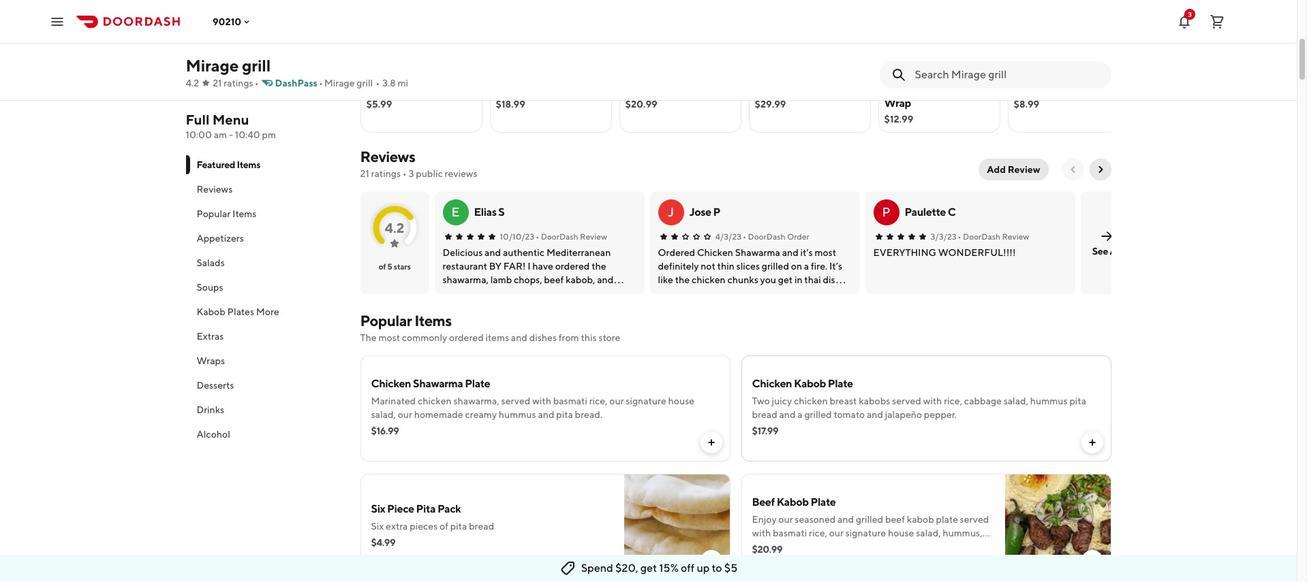 Task type: vqa. For each thing, say whether or not it's contained in the screenshot.
Yafo Family Meals
no



Task type: locate. For each thing, give the bounding box(es) containing it.
0 vertical spatial six
[[371, 503, 385, 516]]

1 vertical spatial basmati
[[773, 528, 807, 539]]

items up appetizers button
[[233, 209, 257, 220]]

popular up appetizers
[[197, 209, 231, 220]]

0 horizontal spatial pita
[[450, 522, 467, 532]]

1 vertical spatial house
[[888, 528, 914, 539]]

reviews link
[[360, 148, 415, 166]]

shawarma
[[926, 82, 977, 95], [413, 378, 463, 391]]

1 six from the top
[[371, 503, 385, 516]]

of down pack
[[440, 522, 449, 532]]

grilled down seasoned
[[777, 542, 805, 553]]

$20.99
[[625, 99, 658, 110], [752, 545, 783, 556]]

1 vertical spatial items
[[233, 209, 257, 220]]

items
[[237, 160, 261, 170], [233, 209, 257, 220], [415, 312, 452, 330]]

21 down "mirage grill"
[[213, 78, 222, 89]]

bread right pieces
[[469, 522, 494, 532]]

reviews for reviews 21 ratings • 3 public reviews
[[360, 148, 415, 166]]

0 horizontal spatial grill
[[242, 56, 271, 75]]

3 left public
[[409, 168, 414, 179]]

0 vertical spatial tomato
[[834, 410, 865, 421]]

0 horizontal spatial ratings
[[224, 78, 253, 89]]

chicken up the wrap
[[885, 82, 925, 95]]

lentil soup image
[[1009, 0, 1129, 77]]

0 vertical spatial hummus
[[1031, 396, 1068, 407]]

six piece pita pack six extra pieces of pita bread $4.99
[[371, 503, 494, 549]]

pita inside chicken shawarma plate marinated chicken shawarma, served with basmati rice, our signature house salad, our homemade creamy hummus and pita bread. $16.99
[[556, 410, 573, 421]]

1 horizontal spatial beef kabob plate image
[[1005, 474, 1112, 581]]

basmati up the bread.
[[553, 396, 588, 407]]

seasoned
[[795, 515, 836, 526]]

0 vertical spatial reviews
[[360, 148, 415, 166]]

0 horizontal spatial hummus
[[499, 410, 536, 421]]

alcohol
[[197, 429, 230, 440]]

$16.99
[[371, 426, 399, 437]]

with
[[533, 396, 551, 407], [924, 396, 942, 407], [752, 528, 771, 539]]

0 horizontal spatial chicken
[[371, 378, 411, 391]]

• right "dashpass"
[[319, 78, 323, 89]]

plate up shawarma,
[[465, 378, 490, 391]]

rice, inside chicken shawarma plate marinated chicken shawarma, served with basmati rice, our signature house salad, our homemade creamy hummus and pita bread. $16.99
[[589, 396, 608, 407]]

1 horizontal spatial pepper.
[[924, 410, 957, 421]]

lentil soup $8.99
[[1014, 82, 1069, 110]]

popular up the most
[[360, 312, 412, 330]]

0 vertical spatial grill
[[242, 56, 271, 75]]

chicken right the juicy
[[794, 396, 828, 407]]

reviews 21 ratings • 3 public reviews
[[360, 148, 478, 179]]

0 vertical spatial shawarma
[[926, 82, 977, 95]]

popular inside popular items the most commonly ordered items and dishes from this store
[[360, 312, 412, 330]]

items for featured items
[[237, 160, 261, 170]]

kabob inside chicken kabob plate two juicy chicken breast kabobs served with rice, cabbage salad, hummus pita bread and a grilled tomato and jalapeño pepper. $17.99
[[794, 378, 826, 391]]

0 vertical spatial 21
[[213, 78, 222, 89]]

rice,
[[589, 396, 608, 407], [944, 396, 963, 407], [809, 528, 828, 539]]

hummus right cabbage at the bottom of page
[[1031, 396, 1068, 407]]

0 vertical spatial items
[[237, 160, 261, 170]]

salad, right cabbage at the bottom of page
[[1004, 396, 1029, 407]]

reviews inside reviews 21 ratings • 3 public reviews
[[360, 148, 415, 166]]

served right shawarma,
[[501, 396, 531, 407]]

shawarma down chicken shawarma wrap image
[[926, 82, 977, 95]]

10:40
[[235, 130, 260, 140]]

ratings inside reviews 21 ratings • 3 public reviews
[[371, 168, 401, 179]]

1 horizontal spatial popular
[[360, 312, 412, 330]]

soups
[[197, 282, 223, 293]]

4.2 up full
[[186, 78, 199, 89]]

salad, inside beef kabob plate enjoy our seasoned and grilled beef kabob plate served with basmati rice, our signature house salad, hummus, and a grilled tomato and pepper. pita bread included.
[[916, 528, 941, 539]]

0 horizontal spatial house
[[668, 396, 695, 407]]

1 vertical spatial signature
[[846, 528, 886, 539]]

mirage grill • 3.8 mi
[[324, 78, 408, 89]]

plate inside beef kabob plate enjoy our seasoned and grilled beef kabob plate served with basmati rice, our signature house salad, hummus, and a grilled tomato and pepper. pita bread included.
[[811, 496, 836, 509]]

1 vertical spatial a
[[771, 542, 776, 553]]

1 vertical spatial mirage
[[324, 78, 355, 89]]

4.2
[[186, 78, 199, 89], [385, 220, 405, 236]]

1 horizontal spatial a
[[798, 410, 803, 421]]

lamb chops plate image
[[750, 0, 870, 77]]

chicken inside chicken shawarma wrap $12.99
[[885, 82, 925, 95]]

store
[[599, 333, 621, 344]]

popular inside button
[[197, 209, 231, 220]]

house inside chicken shawarma plate marinated chicken shawarma, served with basmati rice, our signature house salad, our homemade creamy hummus and pita bread. $16.99
[[668, 396, 695, 407]]

reviews down featured
[[197, 184, 233, 195]]

salads button
[[186, 251, 344, 275]]

3/3/23
[[931, 232, 957, 242]]

kabob inside kabob plates more button
[[197, 307, 226, 318]]

grill for mirage grill • 3.8 mi
[[357, 78, 373, 89]]

bread down kabob
[[912, 542, 938, 553]]

our down "marinated"
[[398, 410, 412, 421]]

of left 5
[[379, 262, 386, 272]]

appetizers
[[197, 233, 244, 244]]

featured
[[197, 160, 235, 170]]

0 vertical spatial $20.99
[[625, 99, 658, 110]]

chicken inside chicken kabob plate two juicy chicken breast kabobs served with rice, cabbage salad, hummus pita bread and a grilled tomato and jalapeño pepper. $17.99
[[752, 378, 792, 391]]

beef kabob plate image inside $20.99 button
[[620, 0, 741, 77]]

pita inside six piece pita pack six extra pieces of pita bread $4.99
[[416, 503, 436, 516]]

1 vertical spatial ratings
[[371, 168, 401, 179]]

kabob inside beef kabob plate enjoy our seasoned and grilled beef kabob plate served with basmati rice, our signature house salad, hummus, and a grilled tomato and pepper. pita bread included.
[[777, 496, 809, 509]]

0 vertical spatial pita
[[416, 503, 436, 516]]

popular items the most commonly ordered items and dishes from this store
[[360, 312, 621, 344]]

0 vertical spatial signature
[[626, 396, 667, 407]]

tomato down seasoned
[[807, 542, 838, 553]]

a inside chicken kabob plate two juicy chicken breast kabobs served with rice, cabbage salad, hummus pita bread and a grilled tomato and jalapeño pepper. $17.99
[[798, 410, 803, 421]]

1 chicken from the left
[[418, 396, 452, 407]]

15%
[[659, 562, 679, 575]]

commonly
[[402, 333, 447, 344]]

jalapeño
[[885, 410, 922, 421]]

2 horizontal spatial rice,
[[944, 396, 963, 407]]

1 vertical spatial bread
[[469, 522, 494, 532]]

two
[[752, 396, 770, 407]]

1 • doordash review from the left
[[536, 232, 607, 242]]

this
[[581, 333, 597, 344]]

mirage for mirage grill • 3.8 mi
[[324, 78, 355, 89]]

of inside six piece pita pack six extra pieces of pita bread $4.99
[[440, 522, 449, 532]]

1 horizontal spatial served
[[892, 396, 922, 407]]

1 vertical spatial add item to cart image
[[706, 438, 717, 449]]

1 vertical spatial six
[[371, 522, 384, 532]]

doordash left order
[[748, 232, 786, 242]]

add item to cart image
[[1105, 52, 1116, 63], [706, 438, 717, 449]]

hummus right creamy
[[499, 410, 536, 421]]

mirage right dashpass •
[[324, 78, 355, 89]]

pita up pieces
[[416, 503, 436, 516]]

0 horizontal spatial beef kabob plate image
[[620, 0, 741, 77]]

1 horizontal spatial hummus
[[1031, 396, 1068, 407]]

2 horizontal spatial chicken
[[885, 82, 925, 95]]

1 horizontal spatial • doordash review
[[958, 232, 1030, 242]]

spend $20, get 15% off up to $5
[[581, 562, 738, 575]]

• doordash review right 10/10/23
[[536, 232, 607, 242]]

0 horizontal spatial add item to cart image
[[706, 438, 717, 449]]

0 horizontal spatial mirage
[[186, 56, 239, 75]]

0 horizontal spatial signature
[[626, 396, 667, 407]]

j
[[668, 205, 674, 220]]

kabob for beef kabob plate
[[777, 496, 809, 509]]

shawarma inside chicken shawarma plate marinated chicken shawarma, served with basmati rice, our signature house salad, our homemade creamy hummus and pita bread. $16.99
[[413, 378, 463, 391]]

0 vertical spatial a
[[798, 410, 803, 421]]

3 doordash from the left
[[963, 232, 1001, 242]]

1 doordash from the left
[[541, 232, 579, 242]]

0 vertical spatial 4.2
[[186, 78, 199, 89]]

kabob for chicken kabob plate
[[794, 378, 826, 391]]

rice, inside beef kabob plate enjoy our seasoned and grilled beef kabob plate served with basmati rice, our signature house salad, hummus, and a grilled tomato and pepper. pita bread included.
[[809, 528, 828, 539]]

add
[[987, 164, 1006, 175]]

notification bell image
[[1177, 13, 1193, 30]]

chicken up homemade at the left
[[418, 396, 452, 407]]

• down reviews link
[[403, 168, 407, 179]]

mirage for mirage grill
[[186, 56, 239, 75]]

mirage up 21 ratings •
[[186, 56, 239, 75]]

kabob
[[197, 307, 226, 318], [794, 378, 826, 391], [777, 496, 809, 509]]

0 vertical spatial grilled
[[805, 410, 832, 421]]

and inside popular items the most commonly ordered items and dishes from this store
[[511, 333, 528, 344]]

2 horizontal spatial add item to cart image
[[1087, 438, 1098, 449]]

basmati down seasoned
[[773, 528, 807, 539]]

1 horizontal spatial $20.99
[[752, 545, 783, 556]]

1 horizontal spatial pita
[[893, 542, 910, 553]]

$5.99
[[366, 99, 392, 110]]

1 vertical spatial popular
[[360, 312, 412, 330]]

menu
[[212, 112, 249, 127]]

• right 10/10/23
[[536, 232, 539, 242]]

• right the 3/3/23
[[958, 232, 962, 242]]

0 vertical spatial salad,
[[1004, 396, 1029, 407]]

grill left 3.8
[[357, 78, 373, 89]]

six up $4.99
[[371, 522, 384, 532]]

1 horizontal spatial p
[[882, 205, 891, 220]]

0 horizontal spatial • doordash review
[[536, 232, 607, 242]]

$18.99
[[496, 99, 525, 110]]

p left paulette
[[882, 205, 891, 220]]

juicy
[[772, 396, 792, 407]]

0 horizontal spatial pepper.
[[858, 542, 891, 553]]

2 vertical spatial pita
[[450, 522, 467, 532]]

1 vertical spatial pepper.
[[858, 542, 891, 553]]

dashpass •
[[275, 78, 323, 89]]

1 horizontal spatial ratings
[[371, 168, 401, 179]]

0 horizontal spatial basmati
[[553, 396, 588, 407]]

1 vertical spatial 4.2
[[385, 220, 405, 236]]

2 chicken from the left
[[794, 396, 828, 407]]

0 horizontal spatial served
[[501, 396, 531, 407]]

hummus inside chicken kabob plate two juicy chicken breast kabobs served with rice, cabbage salad, hummus pita bread and a grilled tomato and jalapeño pepper. $17.99
[[1031, 396, 1068, 407]]

grill up 21 ratings •
[[242, 56, 271, 75]]

signature
[[626, 396, 667, 407], [846, 528, 886, 539]]

items inside popular items the most commonly ordered items and dishes from this store
[[415, 312, 452, 330]]

marinated
[[371, 396, 416, 407]]

ratings down reviews link
[[371, 168, 401, 179]]

1 horizontal spatial bread
[[752, 410, 778, 421]]

soups button
[[186, 275, 344, 300]]

breast
[[830, 396, 857, 407]]

chicken for chicken shawarma plate
[[371, 378, 411, 391]]

21 down reviews link
[[360, 168, 369, 179]]

1 vertical spatial reviews
[[197, 184, 233, 195]]

3 left 0 items, open order cart icon
[[1188, 10, 1192, 18]]

full
[[186, 112, 210, 127]]

chicken inside chicken shawarma plate marinated chicken shawarma, served with basmati rice, our signature house salad, our homemade creamy hummus and pita bread. $16.99
[[371, 378, 411, 391]]

1 vertical spatial shawarma
[[413, 378, 463, 391]]

1 horizontal spatial salad,
[[916, 528, 941, 539]]

1 horizontal spatial 3
[[1188, 10, 1192, 18]]

• left 3.8
[[376, 78, 380, 89]]

0 horizontal spatial bread
[[469, 522, 494, 532]]

reviews down $5.99
[[360, 148, 415, 166]]

doordash for e
[[541, 232, 579, 242]]

0 vertical spatial mirage
[[186, 56, 239, 75]]

1 vertical spatial 21
[[360, 168, 369, 179]]

salad, up "$16.99"
[[371, 410, 396, 421]]

pita inside six piece pita pack six extra pieces of pita bread $4.99
[[450, 522, 467, 532]]

0 items, open order cart image
[[1209, 13, 1226, 30]]

0 horizontal spatial 3
[[409, 168, 414, 179]]

2 doordash from the left
[[748, 232, 786, 242]]

2 vertical spatial items
[[415, 312, 452, 330]]

doordash right 10/10/23
[[541, 232, 579, 242]]

2 • doordash review from the left
[[958, 232, 1030, 242]]

ratings down "mirage grill"
[[224, 78, 253, 89]]

1 horizontal spatial reviews
[[360, 148, 415, 166]]

2 horizontal spatial doordash
[[963, 232, 1001, 242]]

homemade
[[414, 410, 463, 421]]

pita
[[1070, 396, 1087, 407], [556, 410, 573, 421], [450, 522, 467, 532]]

served up hummus,
[[960, 515, 989, 526]]

beef
[[886, 515, 905, 526]]

0 horizontal spatial salad,
[[371, 410, 396, 421]]

1 vertical spatial tomato
[[807, 542, 838, 553]]

chicken shawarma wrap image
[[879, 0, 1000, 77]]

pita
[[416, 503, 436, 516], [893, 542, 910, 553]]

plate inside chicken shawarma plate marinated chicken shawarma, served with basmati rice, our signature house salad, our homemade creamy hummus and pita bread. $16.99
[[465, 378, 490, 391]]

1 horizontal spatial of
[[440, 522, 449, 532]]

p right the jose
[[713, 206, 721, 219]]

1 horizontal spatial doordash
[[748, 232, 786, 242]]

and
[[511, 333, 528, 344], [538, 410, 555, 421], [780, 410, 796, 421], [867, 410, 883, 421], [838, 515, 854, 526], [752, 542, 769, 553], [840, 542, 856, 553]]

1 vertical spatial pita
[[556, 410, 573, 421]]

rice, down seasoned
[[809, 528, 828, 539]]

with down enjoy
[[752, 528, 771, 539]]

beef kabob plate image
[[620, 0, 741, 77], [1005, 474, 1112, 581]]

4.2 up of 5 stars
[[385, 220, 405, 236]]

rice, left cabbage at the bottom of page
[[944, 396, 963, 407]]

pepper. down beef
[[858, 542, 891, 553]]

of 5 stars
[[379, 262, 411, 272]]

chicken up "marinated"
[[371, 378, 411, 391]]

plate up seasoned
[[811, 496, 836, 509]]

elias s
[[474, 206, 505, 219]]

• doordash review right the 3/3/23
[[958, 232, 1030, 242]]

shawarma inside chicken shawarma wrap $12.99
[[926, 82, 977, 95]]

mi
[[398, 78, 408, 89]]

1 horizontal spatial chicken
[[752, 378, 792, 391]]

reviews inside button
[[197, 184, 233, 195]]

2 vertical spatial bread
[[912, 542, 938, 553]]

• doordash review for p
[[958, 232, 1030, 242]]

kabobs
[[859, 396, 891, 407]]

1 vertical spatial $20.99
[[752, 545, 783, 556]]

reviews
[[360, 148, 415, 166], [197, 184, 233, 195]]

2 vertical spatial kabob
[[777, 496, 809, 509]]

kabob plates more
[[197, 307, 279, 318]]

1 vertical spatial salad,
[[371, 410, 396, 421]]

1 horizontal spatial 4.2
[[385, 220, 405, 236]]

add item to cart image
[[975, 52, 986, 63], [1087, 438, 1098, 449], [706, 556, 717, 567]]

see all
[[1093, 246, 1122, 257]]

with down dishes
[[533, 396, 551, 407]]

chicken up the juicy
[[752, 378, 792, 391]]

salad,
[[1004, 396, 1029, 407], [371, 410, 396, 421], [916, 528, 941, 539]]

next image
[[1095, 164, 1106, 175]]

with inside chicken shawarma plate marinated chicken shawarma, served with basmati rice, our signature house salad, our homemade creamy hummus and pita bread. $16.99
[[533, 396, 551, 407]]

• doordash review for e
[[536, 232, 607, 242]]

1 vertical spatial of
[[440, 522, 449, 532]]

1 horizontal spatial basmati
[[773, 528, 807, 539]]

the
[[360, 333, 377, 344]]

0 vertical spatial house
[[668, 396, 695, 407]]

pita inside chicken kabob plate two juicy chicken breast kabobs served with rice, cabbage salad, hummus pita bread and a grilled tomato and jalapeño pepper. $17.99
[[1070, 396, 1087, 407]]

$8.99
[[1014, 99, 1040, 110]]

grilled down breast
[[805, 410, 832, 421]]

with left cabbage at the bottom of page
[[924, 396, 942, 407]]

grill for mirage grill
[[242, 56, 271, 75]]

rice, up the bread.
[[589, 396, 608, 407]]

jose
[[690, 206, 712, 219]]

1 horizontal spatial pita
[[556, 410, 573, 421]]

plate up breast
[[828, 378, 853, 391]]

grilled left beef
[[856, 515, 884, 526]]

chicken kabob plate two juicy chicken breast kabobs served with rice, cabbage salad, hummus pita bread and a grilled tomato and jalapeño pepper. $17.99
[[752, 378, 1087, 437]]

90210 button
[[213, 16, 252, 27]]

$4.99
[[371, 538, 396, 549]]

doordash right the 3/3/23
[[963, 232, 1001, 242]]

grill
[[242, 56, 271, 75], [357, 78, 373, 89]]

tomato down breast
[[834, 410, 865, 421]]

shawarma up homemade at the left
[[413, 378, 463, 391]]

served inside chicken kabob plate two juicy chicken breast kabobs served with rice, cabbage salad, hummus pita bread and a grilled tomato and jalapeño pepper. $17.99
[[892, 396, 922, 407]]

0 vertical spatial pita
[[1070, 396, 1087, 407]]

plate inside chicken kabob plate two juicy chicken breast kabobs served with rice, cabbage salad, hummus pita bread and a grilled tomato and jalapeño pepper. $17.99
[[828, 378, 853, 391]]

hummus,
[[943, 528, 983, 539]]

2 horizontal spatial with
[[924, 396, 942, 407]]

garlic
[[366, 82, 395, 95]]

add review
[[987, 164, 1041, 175]]

six left the piece
[[371, 503, 385, 516]]

1 horizontal spatial signature
[[846, 528, 886, 539]]

doordash for p
[[963, 232, 1001, 242]]

items inside button
[[233, 209, 257, 220]]

10/10/23
[[500, 232, 535, 242]]

pepper. right jalapeño
[[924, 410, 957, 421]]

21 ratings •
[[213, 78, 259, 89]]

1 vertical spatial pita
[[893, 542, 910, 553]]

1 vertical spatial hummus
[[499, 410, 536, 421]]

items up reviews button
[[237, 160, 261, 170]]

our
[[610, 396, 624, 407], [398, 410, 412, 421], [779, 515, 793, 526], [829, 528, 844, 539]]

salad, down kabob
[[916, 528, 941, 539]]

1 horizontal spatial house
[[888, 528, 914, 539]]

served up jalapeño
[[892, 396, 922, 407]]

bread down two
[[752, 410, 778, 421]]

shawarma for wrap
[[926, 82, 977, 95]]

mirage
[[186, 56, 239, 75], [324, 78, 355, 89]]

0 horizontal spatial reviews
[[197, 184, 233, 195]]

items
[[486, 333, 509, 344]]

items up commonly
[[415, 312, 452, 330]]

ratings
[[224, 78, 253, 89], [371, 168, 401, 179]]

pepper. inside chicken kabob plate two juicy chicken breast kabobs served with rice, cabbage salad, hummus pita bread and a grilled tomato and jalapeño pepper. $17.99
[[924, 410, 957, 421]]

reviews for reviews
[[197, 184, 233, 195]]

get
[[641, 562, 657, 575]]

0 vertical spatial add item to cart image
[[1105, 52, 1116, 63]]

0 horizontal spatial add item to cart image
[[706, 556, 717, 567]]

six piece pita pack image
[[624, 474, 730, 581]]

0 vertical spatial kabob
[[197, 307, 226, 318]]

0 vertical spatial beef kabob plate image
[[620, 0, 741, 77]]

oz
[[436, 82, 448, 95]]

grilled
[[805, 410, 832, 421], [856, 515, 884, 526], [777, 542, 805, 553]]

0 horizontal spatial doordash
[[541, 232, 579, 242]]

Item Search search field
[[915, 67, 1101, 82]]

basmati
[[553, 396, 588, 407], [773, 528, 807, 539]]

pita down beef
[[893, 542, 910, 553]]



Task type: describe. For each thing, give the bounding box(es) containing it.
desserts
[[197, 380, 234, 391]]

appetizers button
[[186, 226, 344, 251]]

shawarma for plate
[[413, 378, 463, 391]]

served inside beef kabob plate enjoy our seasoned and grilled beef kabob plate served with basmati rice, our signature house salad, hummus, and a grilled tomato and pepper. pita bread included.
[[960, 515, 989, 526]]

see
[[1093, 246, 1108, 257]]

jose p
[[690, 206, 721, 219]]

doordash for j
[[748, 232, 786, 242]]

a inside beef kabob plate enjoy our seasoned and grilled beef kabob plate served with basmati rice, our signature house salad, hummus, and a grilled tomato and pepper. pita bread included.
[[771, 542, 776, 553]]

add review button
[[979, 159, 1049, 181]]

e
[[452, 205, 460, 220]]

our down store
[[610, 396, 624, 407]]

basmati inside beef kabob plate enjoy our seasoned and grilled beef kabob plate served with basmati rice, our signature house salad, hummus, and a grilled tomato and pepper. pita bread included.
[[773, 528, 807, 539]]

plate for beef kabob plate
[[811, 496, 836, 509]]

full menu 10:00 am - 10:40 pm
[[186, 112, 276, 140]]

bread inside six piece pita pack six extra pieces of pita bread $4.99
[[469, 522, 494, 532]]

items for popular items the most commonly ordered items and dishes from this store
[[415, 312, 452, 330]]

shawarma,
[[454, 396, 500, 407]]

popular for popular items the most commonly ordered items and dishes from this store
[[360, 312, 412, 330]]

from
[[559, 333, 579, 344]]

• down "mirage grill"
[[255, 78, 259, 89]]

creamy
[[465, 410, 497, 421]]

chicken shawarma plate marinated chicken shawarma, served with basmati rice, our signature house salad, our homemade creamy hummus and pita bread. $16.99
[[371, 378, 695, 437]]

2 vertical spatial add item to cart image
[[706, 556, 717, 567]]

salads
[[197, 258, 225, 269]]

off
[[681, 562, 695, 575]]

to
[[712, 562, 722, 575]]

0 vertical spatial add item to cart image
[[975, 52, 986, 63]]

c
[[948, 206, 956, 219]]

$5
[[725, 562, 738, 575]]

beef
[[752, 496, 775, 509]]

• right 4/3/23
[[743, 232, 747, 242]]

4/3/23
[[715, 232, 742, 242]]

popular items button
[[186, 202, 344, 226]]

2 vertical spatial grilled
[[777, 542, 805, 553]]

chicken shawarma wrap $12.99
[[885, 82, 977, 125]]

pieces
[[410, 522, 438, 532]]

wraps button
[[186, 349, 344, 374]]

stars
[[394, 262, 411, 272]]

with inside chicken kabob plate two juicy chicken breast kabobs served with rice, cabbage salad, hummus pita bread and a grilled tomato and jalapeño pepper. $17.99
[[924, 396, 942, 407]]

mixed shawarma plate image
[[491, 0, 611, 77]]

popular items
[[197, 209, 257, 220]]

$17.99
[[752, 426, 779, 437]]

0 horizontal spatial 21
[[213, 78, 222, 89]]

drinks
[[197, 405, 224, 416]]

our down seasoned
[[829, 528, 844, 539]]

1 vertical spatial add item to cart image
[[1087, 438, 1098, 449]]

review for e
[[580, 232, 607, 242]]

$20,
[[616, 562, 638, 575]]

pita inside beef kabob plate enjoy our seasoned and grilled beef kabob plate served with basmati rice, our signature house salad, hummus, and a grilled tomato and pepper. pita bread included.
[[893, 542, 910, 553]]

dashpass
[[275, 78, 318, 89]]

signature inside chicken shawarma plate marinated chicken shawarma, served with basmati rice, our signature house salad, our homemade creamy hummus and pita bread. $16.99
[[626, 396, 667, 407]]

and inside chicken shawarma plate marinated chicken shawarma, served with basmati rice, our signature house salad, our homemade creamy hummus and pita bread. $16.99
[[538, 410, 555, 421]]

1 vertical spatial grilled
[[856, 515, 884, 526]]

open menu image
[[49, 13, 65, 30]]

more
[[256, 307, 279, 318]]

$20.99 inside button
[[625, 99, 658, 110]]

basmati inside chicken shawarma plate marinated chicken shawarma, served with basmati rice, our signature house salad, our homemade creamy hummus and pita bread. $16.99
[[553, 396, 588, 407]]

kabob
[[907, 515, 934, 526]]

pm
[[262, 130, 276, 140]]

$20.99 button
[[619, 0, 741, 133]]

reviews
[[445, 168, 478, 179]]

house inside beef kabob plate enjoy our seasoned and grilled beef kabob plate served with basmati rice, our signature house salad, hummus, and a grilled tomato and pepper. pita bread included.
[[888, 528, 914, 539]]

hummus inside chicken shawarma plate marinated chicken shawarma, served with basmati rice, our signature house salad, our homemade creamy hummus and pita bread. $16.99
[[499, 410, 536, 421]]

see all link
[[1081, 192, 1133, 295]]

1 horizontal spatial add item to cart image
[[1105, 52, 1116, 63]]

spend
[[581, 562, 613, 575]]

bread inside beef kabob plate enjoy our seasoned and grilled beef kabob plate served with basmati rice, our signature house salad, hummus, and a grilled tomato and pepper. pita bread included.
[[912, 542, 938, 553]]

desserts button
[[186, 374, 344, 398]]

cabbage
[[965, 396, 1002, 407]]

items for popular items
[[233, 209, 257, 220]]

$18.99 button
[[490, 0, 612, 133]]

up
[[697, 562, 710, 575]]

paulette c
[[905, 206, 956, 219]]

previous image
[[1068, 164, 1079, 175]]

bread inside chicken kabob plate two juicy chicken breast kabobs served with rice, cabbage salad, hummus pita bread and a grilled tomato and jalapeño pepper. $17.99
[[752, 410, 778, 421]]

chicken for chicken kabob plate
[[752, 378, 792, 391]]

extra
[[386, 522, 408, 532]]

beef kabob plate enjoy our seasoned and grilled beef kabob plate served with basmati rice, our signature house salad, hummus, and a grilled tomato and pepper. pita bread included.
[[752, 496, 989, 553]]

kabob plates more button
[[186, 300, 344, 325]]

$12.99
[[885, 114, 914, 125]]

review for p
[[1002, 232, 1030, 242]]

lentil
[[1014, 82, 1042, 95]]

rice, inside chicken kabob plate two juicy chicken breast kabobs served with rice, cabbage salad, hummus pita bread and a grilled tomato and jalapeño pepper. $17.99
[[944, 396, 963, 407]]

elias
[[474, 206, 497, 219]]

extras
[[197, 331, 224, 342]]

all
[[1110, 246, 1122, 257]]

tomato inside beef kabob plate enjoy our seasoned and grilled beef kabob plate served with basmati rice, our signature house salad, hummus, and a grilled tomato and pepper. pita bread included.
[[807, 542, 838, 553]]

plate for chicken shawarma plate
[[465, 378, 490, 391]]

10:00
[[186, 130, 212, 140]]

chicken inside chicken kabob plate two juicy chicken breast kabobs served with rice, cabbage salad, hummus pita bread and a grilled tomato and jalapeño pepper. $17.99
[[794, 396, 828, 407]]

plate for chicken kabob plate
[[828, 378, 853, 391]]

plate
[[936, 515, 958, 526]]

featured items
[[197, 160, 261, 170]]

drinks button
[[186, 398, 344, 423]]

grilled inside chicken kabob plate two juicy chicken breast kabobs served with rice, cabbage salad, hummus pita bread and a grilled tomato and jalapeño pepper. $17.99
[[805, 410, 832, 421]]

included.
[[939, 542, 980, 553]]

served inside chicken shawarma plate marinated chicken shawarma, served with basmati rice, our signature house salad, our homemade creamy hummus and pita bread. $16.99
[[501, 396, 531, 407]]

popular for popular items
[[197, 209, 231, 220]]

21 inside reviews 21 ratings • 3 public reviews
[[360, 168, 369, 179]]

our right enjoy
[[779, 515, 793, 526]]

garlic sauce 8 oz image
[[361, 0, 482, 77]]

5
[[387, 262, 392, 272]]

enjoy
[[752, 515, 777, 526]]

-
[[229, 130, 233, 140]]

0 vertical spatial of
[[379, 262, 386, 272]]

salad, inside chicken shawarma plate marinated chicken shawarma, served with basmati rice, our signature house salad, our homemade creamy hummus and pita bread. $16.99
[[371, 410, 396, 421]]

90210
[[213, 16, 241, 27]]

extras button
[[186, 325, 344, 349]]

tomato inside chicken kabob plate two juicy chicken breast kabobs served with rice, cabbage salad, hummus pita bread and a grilled tomato and jalapeño pepper. $17.99
[[834, 410, 865, 421]]

wraps
[[197, 356, 225, 367]]

with inside beef kabob plate enjoy our seasoned and grilled beef kabob plate served with basmati rice, our signature house salad, hummus, and a grilled tomato and pepper. pita bread included.
[[752, 528, 771, 539]]

wrap
[[885, 97, 911, 110]]

0 horizontal spatial p
[[713, 206, 721, 219]]

plates
[[227, 307, 254, 318]]

reviews button
[[186, 177, 344, 202]]

pack
[[438, 503, 461, 516]]

public
[[416, 168, 443, 179]]

review inside add review button
[[1008, 164, 1041, 175]]

garlic sauce 8 oz $5.99
[[366, 82, 448, 110]]

• inside reviews 21 ratings • 3 public reviews
[[403, 168, 407, 179]]

chicken inside chicken shawarma plate marinated chicken shawarma, served with basmati rice, our signature house salad, our homemade creamy hummus and pita bread. $16.99
[[418, 396, 452, 407]]

paulette
[[905, 206, 946, 219]]

ordered
[[449, 333, 484, 344]]

0 horizontal spatial 4.2
[[186, 78, 199, 89]]

3 inside reviews 21 ratings • 3 public reviews
[[409, 168, 414, 179]]

signature inside beef kabob plate enjoy our seasoned and grilled beef kabob plate served with basmati rice, our signature house salad, hummus, and a grilled tomato and pepper. pita bread included.
[[846, 528, 886, 539]]

2 six from the top
[[371, 522, 384, 532]]

sauce
[[397, 82, 426, 95]]

3.8
[[382, 78, 396, 89]]

salad, inside chicken kabob plate two juicy chicken breast kabobs served with rice, cabbage salad, hummus pita bread and a grilled tomato and jalapeño pepper. $17.99
[[1004, 396, 1029, 407]]

pepper. inside beef kabob plate enjoy our seasoned and grilled beef kabob plate served with basmati rice, our signature house salad, hummus, and a grilled tomato and pepper. pita bread included.
[[858, 542, 891, 553]]



